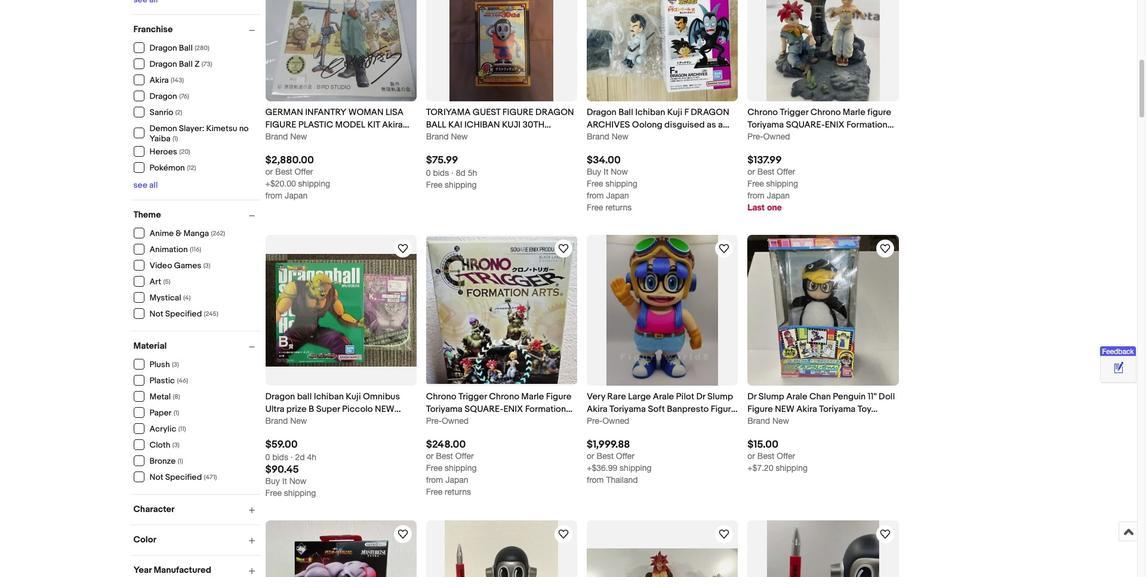 Task type: describe. For each thing, give the bounding box(es) containing it.
(1) for bronze
[[178, 458, 183, 466]]

sanrio
[[150, 107, 173, 118]]

german
[[265, 107, 303, 118]]

11"
[[868, 392, 877, 403]]

plastic
[[298, 119, 333, 131]]

dragon ball ichiban kuji vs omnibus prize b jiren masterlise extra new japan image
[[265, 521, 417, 578]]

dragon ball ichiban kuji omnibus ultra prize b super piccolo new figure japan link
[[265, 391, 417, 428]]

or for $137.99
[[748, 167, 755, 177]]

not specified (471)
[[150, 473, 217, 483]]

brand new for $75.99
[[426, 132, 468, 141]]

toriyama inside chrono trigger chrono marle figure toriyama square-enix formation arts w/box j/p
[[426, 404, 463, 416]]

figure inside dr slump arale chan penguin 11" doll figure new akira toriyama toy manga anime
[[748, 404, 773, 416]]

toy
[[858, 404, 871, 416]]

not specified (245)
[[150, 309, 218, 319]]

$2,880.00
[[265, 155, 314, 166]]

j/p
[[474, 417, 488, 428]]

bronze
[[150, 457, 176, 467]]

demon
[[150, 123, 177, 133]]

f
[[684, 107, 689, 118]]

dragon ball ichiban kuji f dragon archives oolong disguised as a gentleman new
[[587, 107, 729, 143]]

+$20.00
[[265, 179, 296, 189]]

ball
[[297, 392, 312, 403]]

dragon for dragon ball ichiban kuji f dragon archives oolong disguised as a gentleman new
[[587, 107, 617, 118]]

dragon ball ichiban kuji f dragon archives oolong disguised as a gentleman new heading
[[587, 107, 729, 143]]

1 horizontal spatial figure
[[767, 132, 791, 143]]

toriyama inside chrono trigger chrono marle figure toriyama square-enix formation arts figure
[[748, 119, 784, 131]]

japan for $248.00
[[445, 476, 468, 486]]

ball
[[426, 119, 446, 131]]

$248.00
[[426, 440, 466, 452]]

· for $59.00
[[291, 453, 293, 463]]

offer for $2,880.00
[[295, 167, 313, 177]]

slump inside very rare large arale pilot dr slump akira toriyama soft banpresto figure mint
[[707, 392, 733, 403]]

art
[[150, 277, 161, 287]]

anime inside dr slump arale chan penguin 11" doll figure new akira toriyama toy manga anime
[[777, 417, 803, 428]]

new for $2,880.00
[[290, 132, 307, 141]]

specified for not specified (471)
[[165, 473, 202, 483]]

shipping for $248.00
[[445, 464, 477, 474]]

toriyama guest figure dragon ball kai ichiban kuji 30th banpresto guest new rare heading
[[426, 107, 574, 143]]

from for $34.00
[[587, 191, 604, 201]]

0 horizontal spatial manga
[[184, 229, 209, 239]]

dragon ball ichiban kuji omnibus ultra prize b super piccolo new figure japan image
[[265, 254, 417, 367]]

arale inside very rare large arale pilot dr slump akira toriyama soft banpresto figure mint
[[653, 392, 674, 403]]

shipping inside $59.00 0 bids · 2d 4h $90.45 buy it now free shipping
[[284, 489, 316, 499]]

0 vertical spatial (1)
[[171, 135, 178, 142]]

(11)
[[178, 426, 186, 433]]

0 vertical spatial guest
[[473, 107, 501, 118]]

$2,880.00 or best offer +$20.00 shipping from japan
[[265, 155, 330, 201]]

brand new for $59.00
[[265, 417, 307, 426]]

dragon ball mega world collectable figure toriyama robo robot anime mascot 7562 image
[[445, 521, 558, 578]]

model
[[335, 119, 365, 131]]

square- for $248.00
[[465, 404, 504, 416]]

pokémon (12)
[[150, 163, 196, 173]]

shipping for $137.99
[[766, 179, 798, 189]]

franchise button
[[133, 24, 260, 35]]

brand for $75.99
[[426, 132, 449, 141]]

best for $2,880.00
[[275, 167, 292, 177]]

see
[[133, 180, 147, 190]]

very rare large arale pilot dr slump akira toriyama soft banpresto figure mint heading
[[587, 392, 738, 428]]

japan for $34.00
[[606, 191, 629, 201]]

franchise
[[133, 24, 173, 35]]

offer for $1,999.88
[[616, 452, 635, 462]]

dragon ball z (73)
[[150, 59, 212, 69]]

rare
[[607, 392, 626, 403]]

shipping inside $75.99 0 bids · 8d 5h free shipping
[[445, 180, 477, 190]]

w/box
[[445, 417, 472, 428]]

dragon ball gt action figure lot of 5 ss4 goku vegeta gogeta super baby vegeta image
[[587, 549, 738, 578]]

owned for $137.99
[[763, 132, 790, 141]]

pokémon
[[150, 163, 185, 173]]

arts for $248.00
[[426, 417, 443, 428]]

rare
[[530, 132, 553, 143]]

akira inside the "german infantry woman lisa figure  plastic model kit akira toriyama autographed"
[[382, 119, 403, 131]]

autographed
[[304, 132, 356, 143]]

enix for $137.99
[[825, 119, 845, 131]]

ball for ichiban
[[619, 107, 633, 118]]

(1) for paper
[[174, 410, 179, 417]]

material button
[[133, 341, 260, 352]]

(471)
[[204, 474, 217, 482]]

1 horizontal spatial owned
[[603, 417, 629, 426]]

it inside $34.00 buy it now free shipping from japan free returns
[[604, 167, 609, 177]]

brand for $2,880.00
[[265, 132, 288, 141]]

pre-owned for $248.00
[[426, 417, 469, 426]]

new inside dr slump arale chan penguin 11" doll figure new akira toriyama toy manga anime
[[775, 404, 795, 416]]

figure inside chrono trigger chrono marle figure toriyama square-enix formation arts w/box j/p
[[546, 392, 572, 403]]

toriyama
[[426, 107, 471, 118]]

it inside $59.00 0 bids · 2d 4h $90.45 buy it now free shipping
[[282, 477, 287, 487]]

new for $34.00
[[612, 132, 629, 141]]

not for not specified (471)
[[150, 473, 163, 483]]

&
[[176, 229, 182, 239]]

dr inside dr slump arale chan penguin 11" doll figure new akira toriyama toy manga anime
[[748, 392, 757, 403]]

specified for not specified (245)
[[165, 309, 202, 319]]

new inside the dragon ball ichiban kuji omnibus ultra prize b super piccolo new figure japan
[[375, 404, 394, 416]]

or for $2,880.00
[[265, 167, 273, 177]]

+$7.20
[[748, 464, 774, 474]]

large
[[628, 392, 651, 403]]

arts for $137.99
[[748, 132, 765, 143]]

watch dr slump arale chan penguin 11" doll figure new akira toriyama toy manga anime image
[[878, 242, 892, 256]]

video
[[150, 261, 172, 271]]

$15.00 or best offer +$7.20 shipping
[[748, 440, 808, 474]]

kit
[[367, 119, 380, 131]]

omnibus
[[363, 392, 400, 403]]

last
[[748, 202, 765, 212]]

dragon for dragon (76)
[[150, 91, 177, 101]]

dragon ball ichiban kuji f dragon archives oolong disguised as a gentleman new image
[[587, 0, 738, 101]]

infantry
[[305, 107, 347, 118]]

acrylic (11)
[[150, 424, 186, 435]]

very
[[587, 392, 605, 403]]

5h
[[468, 168, 477, 178]]

from for $248.00
[[426, 476, 443, 486]]

watch very rare large arale pilot dr slump akira toriyama soft banpresto figure mint image
[[717, 242, 731, 256]]

plush
[[150, 360, 170, 370]]

$1,999.88
[[587, 440, 630, 452]]

theme button
[[133, 209, 260, 221]]

toriyama inside dr slump arale chan penguin 11" doll figure new akira toriyama toy manga anime
[[819, 404, 856, 416]]

banpresto
[[426, 132, 477, 143]]

(12)
[[187, 164, 196, 172]]

mint
[[587, 417, 605, 428]]

figure inside the dragon ball ichiban kuji omnibus ultra prize b super piccolo new figure japan
[[265, 417, 289, 428]]

ultra rare toriyama akira toribot dragon ball artist world collectible figure image
[[767, 521, 879, 578]]

trigger for $137.99
[[780, 107, 809, 118]]

shipping for $1,999.88
[[620, 464, 652, 474]]

$15.00
[[748, 440, 779, 452]]

free inside $137.99 or best offer free shipping from japan last one
[[748, 179, 764, 189]]

new for $15.00
[[773, 417, 789, 426]]

(262)
[[211, 230, 225, 238]]

0 for $59.00
[[265, 453, 270, 463]]

mystical (4)
[[150, 293, 191, 303]]

a
[[718, 119, 723, 131]]

(3) inside video games (3)
[[203, 262, 210, 270]]

arale inside dr slump arale chan penguin 11" doll figure new akira toriyama toy manga anime
[[786, 392, 808, 403]]

marle for $248.00
[[521, 392, 544, 403]]

german infantry woman lisa figure  plastic model kit akira toriyama autographed image
[[265, 0, 417, 101]]

chrono trigger chrono marle figure toriyama square-enix formation arts figure link
[[748, 106, 899, 143]]

dr inside very rare large arale pilot dr slump akira toriyama soft banpresto figure mint
[[696, 392, 705, 403]]

banpresto
[[667, 404, 709, 416]]

dragon inside toriyama guest figure dragon ball kai ichiban kuji 30th banpresto guest new rare
[[536, 107, 574, 118]]

· for $75.99
[[451, 168, 454, 178]]

new inside toriyama guest figure dragon ball kai ichiban kuji 30th banpresto guest new rare
[[508, 132, 528, 143]]

toriyama inside very rare large arale pilot dr slump akira toriyama soft banpresto figure mint
[[610, 404, 646, 416]]

bids for free
[[433, 168, 449, 178]]

owned for $248.00
[[442, 417, 469, 426]]

prize
[[286, 404, 307, 416]]

(280)
[[195, 44, 209, 52]]

toriyama inside the "german infantry woman lisa figure  plastic model kit akira toriyama autographed"
[[265, 132, 302, 143]]

paper (1)
[[150, 408, 179, 418]]

ball for (280)
[[179, 43, 193, 53]]

1 vertical spatial guest
[[479, 132, 506, 143]]

disguised
[[665, 119, 705, 131]]

as
[[707, 119, 716, 131]]

(76)
[[179, 93, 189, 100]]



Task type: locate. For each thing, give the bounding box(es) containing it.
best for $1,999.88
[[597, 452, 614, 462]]

dragon for dragon ball (280)
[[150, 43, 177, 53]]

kimetsu
[[206, 123, 237, 133]]

1 vertical spatial enix
[[503, 404, 523, 416]]

very rare large arale pilot dr slump akira toriyama soft banpresto figure mint image
[[607, 235, 718, 386]]

formation inside chrono trigger chrono marle figure toriyama square-enix formation arts figure
[[847, 119, 888, 131]]

0 horizontal spatial slump
[[707, 392, 733, 403]]

see all button
[[133, 180, 158, 190]]

it down '$90.45'
[[282, 477, 287, 487]]

bids inside $75.99 0 bids · 8d 5h free shipping
[[433, 168, 449, 178]]

bids for $90.45
[[272, 453, 288, 463]]

heroes (20)
[[150, 147, 190, 157]]

dragon up sanrio
[[150, 91, 177, 101]]

trigger for $248.00
[[458, 392, 487, 403]]

0 vertical spatial marle
[[843, 107, 866, 118]]

2 dragon from the left
[[691, 107, 729, 118]]

0 horizontal spatial figure
[[546, 392, 572, 403]]

toriyama guest figure dragon ball kai ichiban kuji 30th banpresto guest new rare
[[426, 107, 574, 143]]

0 vertical spatial anime
[[150, 229, 174, 239]]

or for $248.00
[[426, 452, 434, 462]]

(3) right plush
[[172, 361, 179, 369]]

offer inside $2,880.00 or best offer +$20.00 shipping from japan
[[295, 167, 313, 177]]

specified down "(4)"
[[165, 309, 202, 319]]

figure right banpresto
[[711, 404, 736, 416]]

new
[[290, 132, 307, 141], [451, 132, 468, 141], [612, 132, 629, 141], [632, 132, 650, 143], [290, 417, 307, 426], [773, 417, 789, 426]]

enix inside chrono trigger chrono marle figure toriyama square-enix formation arts figure
[[825, 119, 845, 131]]

0 horizontal spatial owned
[[442, 417, 469, 426]]

0 vertical spatial it
[[604, 167, 609, 177]]

(3) for cloth
[[172, 442, 180, 450]]

1 vertical spatial manga
[[748, 417, 775, 428]]

acrylic
[[150, 424, 176, 435]]

dragon inside dragon ball ichiban kuji f dragon archives oolong disguised as a gentleman new
[[691, 107, 729, 118]]

0 horizontal spatial arts
[[426, 417, 443, 428]]

1 vertical spatial square-
[[465, 404, 504, 416]]

new down oolong
[[632, 132, 650, 143]]

shipping inside $137.99 or best offer free shipping from japan last one
[[766, 179, 798, 189]]

1 horizontal spatial anime
[[777, 417, 803, 428]]

dragon for dragon ball z (73)
[[150, 59, 177, 69]]

shipping down 8d
[[445, 180, 477, 190]]

0 vertical spatial specified
[[165, 309, 202, 319]]

or inside $1,999.88 or best offer +$36.99 shipping from thailand
[[587, 452, 594, 462]]

1 horizontal spatial arale
[[786, 392, 808, 403]]

best for $15.00
[[757, 452, 775, 462]]

$59.00 0 bids · 2d 4h $90.45 buy it now free shipping
[[265, 440, 316, 499]]

guest up the ichiban
[[473, 107, 501, 118]]

new up $15.00
[[773, 417, 789, 426]]

1 horizontal spatial slump
[[759, 392, 784, 403]]

no
[[239, 123, 249, 133]]

japan for $137.99
[[767, 191, 790, 201]]

archives
[[587, 119, 630, 131]]

0 horizontal spatial 0
[[265, 453, 270, 463]]

1 specified from the top
[[165, 309, 202, 319]]

2 horizontal spatial figure
[[868, 107, 891, 118]]

offer down $248.00
[[455, 452, 474, 462]]

0 down $59.00
[[265, 453, 270, 463]]

figure up kuji
[[503, 107, 534, 118]]

2 horizontal spatial figure
[[748, 404, 773, 416]]

brand down the ultra
[[265, 417, 288, 426]]

art (5)
[[150, 277, 170, 287]]

4h
[[307, 453, 316, 463]]

0 horizontal spatial ·
[[291, 453, 293, 463]]

returns down $34.00
[[606, 203, 632, 212]]

0 vertical spatial formation
[[847, 119, 888, 131]]

toriyama up w/box
[[426, 404, 463, 416]]

anime & manga (262)
[[150, 229, 225, 239]]

0 horizontal spatial pre-owned
[[426, 417, 469, 426]]

japan inside the dragon ball ichiban kuji omnibus ultra prize b super piccolo new figure japan
[[291, 417, 316, 428]]

2 vertical spatial figure
[[265, 417, 289, 428]]

best inside $15.00 or best offer +$7.20 shipping
[[757, 452, 775, 462]]

buy down '$90.45'
[[265, 477, 280, 487]]

chrono trigger chrono marle figure toriyama square-enix formation arts figure heading
[[748, 107, 894, 143]]

anime
[[150, 229, 174, 239], [777, 417, 803, 428]]

dragon ball ichiban kuji omnibus ultra prize b super piccolo new figure japan heading
[[265, 392, 401, 428]]

1 arale from the left
[[653, 392, 674, 403]]

2 vertical spatial ball
[[619, 107, 633, 118]]

best inside $137.99 or best offer free shipping from japan last one
[[757, 167, 775, 177]]

from inside $34.00 buy it now free shipping from japan free returns
[[587, 191, 604, 201]]

video games (3)
[[150, 261, 210, 271]]

0 horizontal spatial trigger
[[458, 392, 487, 403]]

returns for $248.00
[[445, 488, 471, 497]]

shipping for $15.00
[[776, 464, 808, 474]]

pre-owned for $137.99
[[748, 132, 790, 141]]

0 vertical spatial bids
[[433, 168, 449, 178]]

0 vertical spatial square-
[[786, 119, 825, 131]]

0 vertical spatial (3)
[[203, 262, 210, 270]]

brand for $15.00
[[748, 417, 770, 426]]

offer down $1,999.88
[[616, 452, 635, 462]]

1 horizontal spatial enix
[[825, 119, 845, 131]]

(1) up not specified (471)
[[178, 458, 183, 466]]

pre- for $248.00
[[426, 417, 442, 426]]

best for $248.00
[[436, 452, 453, 462]]

enix inside chrono trigger chrono marle figure toriyama square-enix formation arts w/box j/p
[[503, 404, 523, 416]]

plastic (46)
[[150, 376, 188, 386]]

buy inside $59.00 0 bids · 2d 4h $90.45 buy it now free shipping
[[265, 477, 280, 487]]

0 horizontal spatial enix
[[503, 404, 523, 416]]

·
[[451, 168, 454, 178], [291, 453, 293, 463]]

bronze (1)
[[150, 457, 183, 467]]

0 vertical spatial figure
[[868, 107, 891, 118]]

(116)
[[190, 246, 201, 254]]

figure inside very rare large arale pilot dr slump akira toriyama soft banpresto figure mint
[[711, 404, 736, 416]]

(3) inside cloth (3)
[[172, 442, 180, 450]]

games
[[174, 261, 201, 271]]

0 vertical spatial ·
[[451, 168, 454, 178]]

best for $137.99
[[757, 167, 775, 177]]

owned down 'rare'
[[603, 417, 629, 426]]

(4)
[[183, 294, 191, 302]]

shipping inside $1,999.88 or best offer +$36.99 shipping from thailand
[[620, 464, 652, 474]]

2d
[[295, 453, 305, 463]]

1 vertical spatial anime
[[777, 417, 803, 428]]

1 horizontal spatial dragon
[[691, 107, 729, 118]]

plush (3)
[[150, 360, 179, 370]]

toriyama up $2,880.00
[[265, 132, 302, 143]]

or inside $15.00 or best offer +$7.20 shipping
[[748, 452, 755, 462]]

1 horizontal spatial kuji
[[667, 107, 682, 118]]

$59.00
[[265, 440, 298, 452]]

see all
[[133, 180, 158, 190]]

figure down german
[[265, 119, 296, 131]]

1 vertical spatial now
[[289, 477, 307, 487]]

toriyama down penguin
[[819, 404, 856, 416]]

shipping down $248.00
[[445, 464, 477, 474]]

figure left very
[[546, 392, 572, 403]]

trigger up $137.99
[[780, 107, 809, 118]]

2 slump from the left
[[759, 392, 784, 403]]

0 horizontal spatial dr
[[696, 392, 705, 403]]

from for $1,999.88
[[587, 476, 604, 486]]

ball inside dragon ball ichiban kuji f dragon archives oolong disguised as a gentleman new
[[619, 107, 633, 118]]

1 horizontal spatial ichiban
[[635, 107, 665, 118]]

(1) inside bronze (1)
[[178, 458, 183, 466]]

returns inside $34.00 buy it now free shipping from japan free returns
[[606, 203, 632, 212]]

or up +$20.00
[[265, 167, 273, 177]]

offer inside $1,999.88 or best offer +$36.99 shipping from thailand
[[616, 452, 635, 462]]

$137.99 or best offer free shipping from japan last one
[[748, 155, 798, 212]]

kuji inside the dragon ball ichiban kuji omnibus ultra prize b super piccolo new figure japan
[[346, 392, 361, 403]]

1 vertical spatial buy
[[265, 477, 280, 487]]

marle inside chrono trigger chrono marle figure toriyama square-enix formation arts figure
[[843, 107, 866, 118]]

0
[[426, 168, 431, 178], [265, 453, 270, 463]]

dragon inside dragon ball ichiban kuji f dragon archives oolong disguised as a gentleman new
[[587, 107, 617, 118]]

2 specified from the top
[[165, 473, 202, 483]]

0 horizontal spatial pre-
[[426, 417, 442, 426]]

dragon ball ichiban kuji omnibus ultra prize b super piccolo new figure japan
[[265, 392, 400, 428]]

pre-owned up $1,999.88
[[587, 417, 629, 426]]

brand for $34.00
[[587, 132, 609, 141]]

· inside $75.99 0 bids · 8d 5h free shipping
[[451, 168, 454, 178]]

pre-owned up $137.99
[[748, 132, 790, 141]]

pre- for $137.99
[[748, 132, 763, 141]]

1 vertical spatial 0
[[265, 453, 270, 463]]

figure inside toriyama guest figure dragon ball kai ichiban kuji 30th banpresto guest new rare
[[503, 107, 534, 118]]

japan inside $2,880.00 or best offer +$20.00 shipping from japan
[[285, 191, 308, 201]]

0 horizontal spatial arale
[[653, 392, 674, 403]]

2 horizontal spatial owned
[[763, 132, 790, 141]]

watch dragon ball ichiban kuji vs omnibus prize b jiren masterlise extra new japan image
[[396, 528, 410, 542]]

japan inside $34.00 buy it now free shipping from japan free returns
[[606, 191, 629, 201]]

new down archives
[[612, 132, 629, 141]]

best inside $2,880.00 or best offer +$20.00 shipping from japan
[[275, 167, 292, 177]]

new for $59.00
[[290, 417, 307, 426]]

(1) inside paper (1)
[[174, 410, 179, 417]]

0 horizontal spatial bids
[[272, 453, 288, 463]]

1 vertical spatial ichiban
[[314, 392, 344, 403]]

pre- down very
[[587, 417, 603, 426]]

brand new for $2,880.00
[[265, 132, 307, 141]]

chrono trigger chrono marle figure toriyama square-enix formation arts w/box j/p image
[[426, 237, 577, 385]]

ball left z
[[179, 59, 193, 69]]

(1) up heroes (20)
[[171, 135, 178, 142]]

penguin
[[833, 392, 866, 403]]

japan down $34.00
[[606, 191, 629, 201]]

arts
[[748, 132, 765, 143], [426, 417, 443, 428]]

akira down chan
[[797, 404, 817, 416]]

japan inside $248.00 or best offer free shipping from japan free returns
[[445, 476, 468, 486]]

shipping down '$90.45'
[[284, 489, 316, 499]]

dragon up 30th
[[536, 107, 574, 118]]

kuji for $59.00
[[346, 392, 361, 403]]

japan down prize
[[291, 417, 316, 428]]

or down $137.99
[[748, 167, 755, 177]]

free inside $59.00 0 bids · 2d 4h $90.45 buy it now free shipping
[[265, 489, 282, 499]]

1 dr from the left
[[696, 392, 705, 403]]

shipping for $34.00
[[606, 179, 637, 189]]

watch dragon ball mega world collectable figure toriyama robo robot anime mascot 7562 image
[[556, 528, 571, 542]]

square- inside chrono trigger chrono marle figure toriyama square-enix formation arts w/box j/p
[[465, 404, 504, 416]]

0 inside $59.00 0 bids · 2d 4h $90.45 buy it now free shipping
[[265, 453, 270, 463]]

dr slump arale chan penguin 11" doll figure new akira toriyama toy manga anime heading
[[748, 392, 895, 428]]

dr right the pilot
[[696, 392, 705, 403]]

it
[[604, 167, 609, 177], [282, 477, 287, 487]]

0 horizontal spatial formation
[[525, 404, 566, 416]]

1 vertical spatial arts
[[426, 417, 443, 428]]

1 vertical spatial figure
[[767, 132, 791, 143]]

cloth
[[150, 441, 170, 451]]

1 horizontal spatial pre-
[[587, 417, 603, 426]]

(1)
[[171, 135, 178, 142], [174, 410, 179, 417], [178, 458, 183, 466]]

2 vertical spatial (3)
[[172, 442, 180, 450]]

1 horizontal spatial figure
[[503, 107, 534, 118]]

slump left chan
[[759, 392, 784, 403]]

figure inside the "german infantry woman lisa figure  plastic model kit akira toriyama autographed"
[[265, 119, 296, 131]]

or inside $2,880.00 or best offer +$20.00 shipping from japan
[[265, 167, 273, 177]]

square- for $137.99
[[786, 119, 825, 131]]

shipping down $34.00
[[606, 179, 637, 189]]

manga up (116)
[[184, 229, 209, 239]]

formation for $137.99
[[847, 119, 888, 131]]

shipping inside $34.00 buy it now free shipping from japan free returns
[[606, 179, 637, 189]]

formation inside chrono trigger chrono marle figure toriyama square-enix formation arts w/box j/p
[[525, 404, 566, 416]]

shipping inside $15.00 or best offer +$7.20 shipping
[[776, 464, 808, 474]]

brand down archives
[[587, 132, 609, 141]]

1 vertical spatial trigger
[[458, 392, 487, 403]]

shipping right +$20.00
[[298, 179, 330, 189]]

ultra
[[265, 404, 284, 416]]

brand new down kai on the left top of the page
[[426, 132, 468, 141]]

now
[[611, 167, 628, 177], [289, 477, 307, 487]]

offer down $2,880.00
[[295, 167, 313, 177]]

offer down $137.99
[[777, 167, 795, 177]]

very rare large arale pilot dr slump akira toriyama soft banpresto figure mint
[[587, 392, 736, 428]]

dragon
[[536, 107, 574, 118], [691, 107, 729, 118]]

german infantry woman lisa figure  plastic model kit akira toriyama autographed heading
[[265, 107, 409, 143]]

arale
[[653, 392, 674, 403], [786, 392, 808, 403]]

or down $248.00
[[426, 452, 434, 462]]

new up $15.00
[[775, 404, 795, 416]]

shipping up thailand
[[620, 464, 652, 474]]

0 inside $75.99 0 bids · 8d 5h free shipping
[[426, 168, 431, 178]]

dr slump arale chan penguin 11" doll figure new akira toriyama toy manga anime
[[748, 392, 895, 428]]

watch chrono trigger chrono marle figure toriyama square-enix formation arts w/box j/p image
[[556, 242, 571, 256]]

theme
[[133, 209, 161, 221]]

(245)
[[204, 310, 218, 318]]

new for $75.99
[[451, 132, 468, 141]]

1 vertical spatial kuji
[[346, 392, 361, 403]]

brand new for $34.00
[[587, 132, 629, 141]]

watch dragon ball ichiban kuji omnibus ultra prize b super piccolo new figure japan image
[[396, 242, 410, 256]]

1 horizontal spatial 0
[[426, 168, 431, 178]]

2 vertical spatial (1)
[[178, 458, 183, 466]]

brand new for $15.00
[[748, 417, 789, 426]]

figure
[[503, 107, 534, 118], [265, 119, 296, 131]]

0 vertical spatial ball
[[179, 43, 193, 53]]

german infantry woman lisa figure  plastic model kit akira toriyama autographed link
[[265, 106, 417, 143]]

1 slump from the left
[[707, 392, 733, 403]]

slump inside dr slump arale chan penguin 11" doll figure new akira toriyama toy manga anime
[[759, 392, 784, 403]]

1 horizontal spatial bids
[[433, 168, 449, 178]]

1 horizontal spatial ·
[[451, 168, 454, 178]]

1 horizontal spatial formation
[[847, 119, 888, 131]]

very rare large arale pilot dr slump akira toriyama soft banpresto figure mint link
[[587, 391, 738, 428]]

0 horizontal spatial new
[[375, 404, 394, 416]]

dragon (76)
[[150, 91, 189, 101]]

manga up $15.00
[[748, 417, 775, 428]]

figure up $15.00
[[748, 404, 773, 416]]

watch ultra rare toriyama akira toribot dragon ball artist world collectible figure image
[[878, 528, 892, 542]]

shipping inside $2,880.00 or best offer +$20.00 shipping from japan
[[298, 179, 330, 189]]

from down $34.00
[[587, 191, 604, 201]]

dragon inside the dragon ball ichiban kuji omnibus ultra prize b super piccolo new figure japan
[[265, 392, 295, 403]]

2 horizontal spatial pre-
[[748, 132, 763, 141]]

akira down very
[[587, 404, 608, 416]]

1 vertical spatial ·
[[291, 453, 293, 463]]

pre-owned up $248.00
[[426, 417, 469, 426]]

paper
[[150, 408, 172, 418]]

offer inside $137.99 or best offer free shipping from japan last one
[[777, 167, 795, 177]]

free inside $75.99 0 bids · 8d 5h free shipping
[[426, 180, 443, 190]]

0 vertical spatial returns
[[606, 203, 632, 212]]

· left 2d
[[291, 453, 293, 463]]

akira inside dr slump arale chan penguin 11" doll figure new akira toriyama toy manga anime
[[797, 404, 817, 416]]

marle for $137.99
[[843, 107, 866, 118]]

chrono trigger chrono marle figure toriyama square-enix formation arts w/box j/p link
[[426, 391, 577, 428]]

toriyama guest figure dragon ball kai ichiban kuji 30th banpresto guest new rare image
[[450, 0, 554, 101]]

1 vertical spatial formation
[[525, 404, 566, 416]]

1 horizontal spatial square-
[[786, 119, 825, 131]]

owned left j/p
[[442, 417, 469, 426]]

all
[[149, 180, 158, 190]]

best down $248.00
[[436, 452, 453, 462]]

doll
[[879, 392, 895, 403]]

2 not from the top
[[150, 473, 163, 483]]

animation
[[150, 245, 188, 255]]

from
[[265, 191, 282, 201], [587, 191, 604, 201], [748, 191, 765, 201], [426, 476, 443, 486], [587, 476, 604, 486]]

kuji up piccolo
[[346, 392, 361, 403]]

ichiban inside the dragon ball ichiban kuji omnibus ultra prize b super piccolo new figure japan
[[314, 392, 344, 403]]

1 vertical spatial it
[[282, 477, 287, 487]]

1 horizontal spatial figure
[[711, 404, 736, 416]]

1 horizontal spatial returns
[[606, 203, 632, 212]]

or up +$36.99
[[587, 452, 594, 462]]

it down $34.00
[[604, 167, 609, 177]]

offer inside $248.00 or best offer free shipping from japan free returns
[[455, 452, 474, 462]]

german infantry woman lisa figure  plastic model kit akira toriyama autographed
[[265, 107, 404, 143]]

2 dr from the left
[[748, 392, 757, 403]]

kuji inside dragon ball ichiban kuji f dragon archives oolong disguised as a gentleman new
[[667, 107, 682, 118]]

manga inside dr slump arale chan penguin 11" doll figure new akira toriyama toy manga anime
[[748, 417, 775, 428]]

toriyama
[[748, 119, 784, 131], [265, 132, 302, 143], [426, 404, 463, 416], [610, 404, 646, 416], [819, 404, 856, 416]]

best down $1,999.88
[[597, 452, 614, 462]]

ichiban
[[464, 119, 500, 131]]

2 horizontal spatial pre-owned
[[748, 132, 790, 141]]

marle inside chrono trigger chrono marle figure toriyama square-enix formation arts w/box j/p
[[521, 392, 544, 403]]

new down kai on the left top of the page
[[451, 132, 468, 141]]

1 not from the top
[[150, 309, 163, 319]]

0 horizontal spatial returns
[[445, 488, 471, 497]]

0 vertical spatial enix
[[825, 119, 845, 131]]

enix for $248.00
[[503, 404, 523, 416]]

chrono trigger chrono marle figure toriyama square-enix formation arts w/box j/p heading
[[426, 392, 573, 428]]

from up last at top right
[[748, 191, 765, 201]]

or for $1,999.88
[[587, 452, 594, 462]]

0 horizontal spatial figure
[[265, 417, 289, 428]]

(1) right paper
[[174, 410, 179, 417]]

dr slump arale chan penguin 11" doll figure new akira toriyama toy manga anime image
[[748, 235, 899, 386]]

best
[[275, 167, 292, 177], [757, 167, 775, 177], [436, 452, 453, 462], [597, 452, 614, 462], [757, 452, 775, 462]]

brand new up $15.00
[[748, 417, 789, 426]]

0 vertical spatial buy
[[587, 167, 601, 177]]

formation for $248.00
[[525, 404, 566, 416]]

japan inside $137.99 or best offer free shipping from japan last one
[[767, 191, 790, 201]]

now down '$90.45'
[[289, 477, 307, 487]]

japan for $2,880.00
[[285, 191, 308, 201]]

dragon up as
[[691, 107, 729, 118]]

from inside $1,999.88 or best offer +$36.99 shipping from thailand
[[587, 476, 604, 486]]

pre- left w/box
[[426, 417, 442, 426]]

manga
[[184, 229, 209, 239], [748, 417, 775, 428]]

or up +$7.20
[[748, 452, 755, 462]]

now inside $59.00 0 bids · 2d 4h $90.45 buy it now free shipping
[[289, 477, 307, 487]]

1 horizontal spatial trigger
[[780, 107, 809, 118]]

1 vertical spatial figure
[[265, 119, 296, 131]]

$90.45
[[265, 465, 299, 477]]

0 down $75.99
[[426, 168, 431, 178]]

$1,999.88 or best offer +$36.99 shipping from thailand
[[587, 440, 652, 486]]

bids
[[433, 168, 449, 178], [272, 453, 288, 463]]

pre- up $137.99
[[748, 132, 763, 141]]

dragon ball ichiban kuji f dragon archives oolong disguised as a gentleman new link
[[587, 106, 738, 143]]

owned up $137.99
[[763, 132, 790, 141]]

watch dragon ball gt action figure lot of 5 ss4 goku vegeta gogeta super baby vegeta image
[[717, 528, 731, 542]]

0 vertical spatial not
[[150, 309, 163, 319]]

from inside $2,880.00 or best offer +$20.00 shipping from japan
[[265, 191, 282, 201]]

new down plastic
[[290, 132, 307, 141]]

akira inside very rare large arale pilot dr slump akira toriyama soft banpresto figure mint
[[587, 404, 608, 416]]

dragon up archives
[[587, 107, 617, 118]]

(46)
[[177, 377, 188, 385]]

ichiban inside dragon ball ichiban kuji f dragon archives oolong disguised as a gentleman new
[[635, 107, 665, 118]]

brand up $15.00
[[748, 417, 770, 426]]

pre-
[[748, 132, 763, 141], [426, 417, 442, 426], [587, 417, 603, 426]]

ball left (280)
[[179, 43, 193, 53]]

dragon up akira (143)
[[150, 59, 177, 69]]

brand new up $2,880.00
[[265, 132, 307, 141]]

plastic
[[150, 376, 175, 386]]

1 vertical spatial returns
[[445, 488, 471, 497]]

ball
[[179, 43, 193, 53], [179, 59, 193, 69], [619, 107, 633, 118]]

0 horizontal spatial marle
[[521, 392, 544, 403]]

toriyama guest figure dragon ball kai ichiban kuji 30th banpresto guest new rare link
[[426, 106, 577, 143]]

(3) right games
[[203, 262, 210, 270]]

1 horizontal spatial dr
[[748, 392, 757, 403]]

demon slayer: kimetsu no yaiba
[[150, 123, 249, 144]]

1 vertical spatial marle
[[521, 392, 544, 403]]

0 horizontal spatial kuji
[[346, 392, 361, 403]]

· inside $59.00 0 bids · 2d 4h $90.45 buy it now free shipping
[[291, 453, 293, 463]]

or inside $137.99 or best offer free shipping from japan last one
[[748, 167, 755, 177]]

ball for z
[[179, 59, 193, 69]]

dragon for dragon ball ichiban kuji omnibus ultra prize b super piccolo new figure japan
[[265, 392, 295, 403]]

1 vertical spatial specified
[[165, 473, 202, 483]]

2 arale from the left
[[786, 392, 808, 403]]

best inside $1,999.88 or best offer +$36.99 shipping from thailand
[[597, 452, 614, 462]]

bids down $59.00
[[272, 453, 288, 463]]

arts inside chrono trigger chrono marle figure toriyama square-enix formation arts w/box j/p
[[426, 417, 443, 428]]

chrono trigger chrono marle figure toriyama square-enix formation arts w/box j/p
[[426, 392, 572, 428]]

0 vertical spatial 0
[[426, 168, 431, 178]]

ichiban
[[635, 107, 665, 118], [314, 392, 344, 403]]

akira left (143)
[[150, 75, 169, 85]]

offer inside $15.00 or best offer +$7.20 shipping
[[777, 452, 795, 462]]

brand for $59.00
[[265, 417, 288, 426]]

kai
[[448, 119, 462, 131]]

or inside $248.00 or best offer free shipping from japan free returns
[[426, 452, 434, 462]]

arale left chan
[[786, 392, 808, 403]]

(3) for plush
[[172, 361, 179, 369]]

kuji for $34.00
[[667, 107, 682, 118]]

or for $15.00
[[748, 452, 755, 462]]

trigger inside chrono trigger chrono marle figure toriyama square-enix formation arts w/box j/p
[[458, 392, 487, 403]]

new down omnibus
[[375, 404, 394, 416]]

best inside $248.00 or best offer free shipping from japan free returns
[[436, 452, 453, 462]]

(3) inside plush (3)
[[172, 361, 179, 369]]

(5)
[[163, 278, 170, 286]]

brand down german
[[265, 132, 288, 141]]

now inside $34.00 buy it now free shipping from japan free returns
[[611, 167, 628, 177]]

square- inside chrono trigger chrono marle figure toriyama square-enix formation arts figure
[[786, 119, 825, 131]]

returns inside $248.00 or best offer free shipping from japan free returns
[[445, 488, 471, 497]]

1 vertical spatial bids
[[272, 453, 288, 463]]

$248.00 or best offer free shipping from japan free returns
[[426, 440, 477, 497]]

toriyama down 'rare'
[[610, 404, 646, 416]]

dragon down 'franchise'
[[150, 43, 177, 53]]

from for $137.99
[[748, 191, 765, 201]]

returns for $34.00
[[606, 203, 632, 212]]

heroes
[[150, 147, 177, 157]]

metal
[[150, 392, 171, 402]]

30th
[[523, 119, 545, 131]]

shipping for $2,880.00
[[298, 179, 330, 189]]

shipping inside $248.00 or best offer free shipping from japan free returns
[[445, 464, 477, 474]]

akira down lisa
[[382, 119, 403, 131]]

japan down $248.00
[[445, 476, 468, 486]]

new down kuji
[[508, 132, 528, 143]]

arale up the soft
[[653, 392, 674, 403]]

arts inside chrono trigger chrono marle figure toriyama square-enix formation arts figure
[[748, 132, 765, 143]]

buy inside $34.00 buy it now free shipping from japan free returns
[[587, 167, 601, 177]]

1 vertical spatial (1)
[[174, 410, 179, 417]]

best down $137.99
[[757, 167, 775, 177]]

ichiban for $59.00
[[314, 392, 344, 403]]

from for $2,880.00
[[265, 191, 282, 201]]

$137.99
[[748, 155, 782, 166]]

0 horizontal spatial it
[[282, 477, 287, 487]]

offer for $15.00
[[777, 452, 795, 462]]

offer down $15.00
[[777, 452, 795, 462]]

japan up one
[[767, 191, 790, 201]]

from inside $137.99 or best offer free shipping from japan last one
[[748, 191, 765, 201]]

not for not specified (245)
[[150, 309, 163, 319]]

1 horizontal spatial pre-owned
[[587, 417, 629, 426]]

1 horizontal spatial new
[[508, 132, 528, 143]]

· left 8d
[[451, 168, 454, 178]]

1 horizontal spatial arts
[[748, 132, 765, 143]]

0 vertical spatial figure
[[503, 107, 534, 118]]

buy
[[587, 167, 601, 177], [265, 477, 280, 487]]

chrono trigger chrono marle figure toriyama square-enix formation arts figure image
[[766, 0, 880, 101]]

trigger inside chrono trigger chrono marle figure toriyama square-enix formation arts figure
[[780, 107, 809, 118]]

2 horizontal spatial new
[[775, 404, 795, 416]]

not down mystical
[[150, 309, 163, 319]]

0 horizontal spatial dragon
[[536, 107, 574, 118]]

1 vertical spatial (3)
[[172, 361, 179, 369]]

trigger up j/p
[[458, 392, 487, 403]]

offer for $137.99
[[777, 167, 795, 177]]

pilot
[[676, 392, 694, 403]]

woman
[[349, 107, 384, 118]]

new inside dragon ball ichiban kuji f dragon archives oolong disguised as a gentleman new
[[632, 132, 650, 143]]

1 horizontal spatial it
[[604, 167, 609, 177]]

0 horizontal spatial buy
[[265, 477, 280, 487]]

arts left w/box
[[426, 417, 443, 428]]

0 for $75.99
[[426, 168, 431, 178]]

offer for $248.00
[[455, 452, 474, 462]]

(20)
[[179, 148, 190, 156]]

mystical
[[150, 293, 181, 303]]

8d
[[456, 168, 466, 178]]

gentleman
[[587, 132, 630, 143]]

0 horizontal spatial anime
[[150, 229, 174, 239]]

metal (8)
[[150, 392, 180, 402]]

lisa
[[386, 107, 404, 118]]

0 vertical spatial kuji
[[667, 107, 682, 118]]

brand new down prize
[[265, 417, 307, 426]]

buy down $34.00
[[587, 167, 601, 177]]

1 vertical spatial not
[[150, 473, 163, 483]]

ichiban for $34.00
[[635, 107, 665, 118]]

1 dragon from the left
[[536, 107, 574, 118]]



Task type: vqa. For each thing, say whether or not it's contained in the screenshot.


